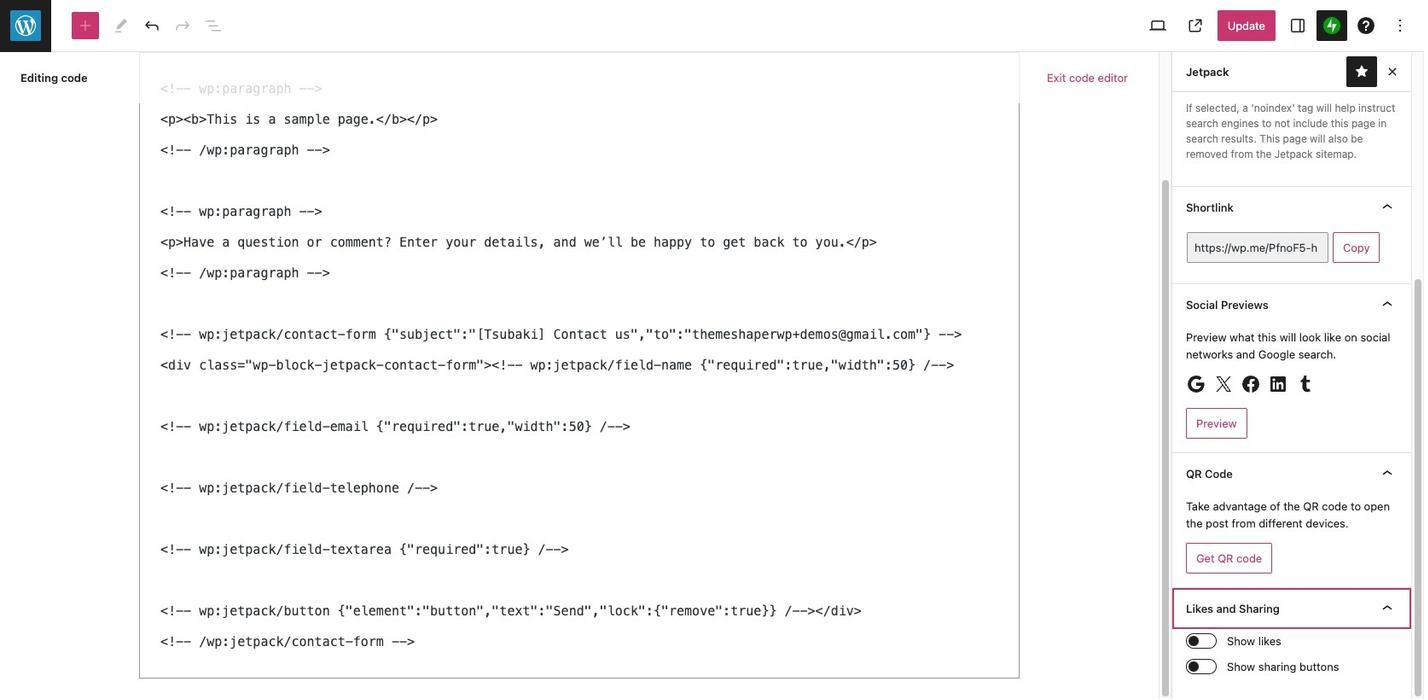Task type: locate. For each thing, give the bounding box(es) containing it.
page inside "hide page from search engines"
[[1254, 60, 1280, 74]]

engines inside if selected, a 'noindex' tag will help instruct search engines to not include this page in search results. this page will also be removed from the jetpack sitemap.
[[1222, 117, 1260, 130]]

2 vertical spatial will
[[1280, 330, 1297, 344]]

post
[[1206, 516, 1229, 530]]

the down take
[[1187, 516, 1203, 530]]

show
[[1228, 634, 1256, 648], [1228, 660, 1256, 674]]

0 vertical spatial engines
[[1228, 76, 1268, 90]]

1 vertical spatial this
[[1258, 330, 1277, 344]]

search left unpin from toolbar icon
[[1310, 60, 1345, 74]]

preview up code
[[1197, 417, 1237, 430]]

a
[[1243, 102, 1249, 115]]

0 vertical spatial to
[[1262, 117, 1272, 130]]

what
[[1230, 330, 1255, 344]]

qr left code
[[1187, 467, 1202, 481]]

show left likes
[[1228, 634, 1256, 648]]

in
[[1379, 117, 1387, 130]]

1 horizontal spatial the
[[1257, 148, 1272, 161]]

2 vertical spatial from
[[1232, 516, 1256, 530]]

shortlink button
[[1173, 187, 1412, 228]]

hide
[[1228, 60, 1251, 74]]

0 vertical spatial qr
[[1187, 467, 1202, 481]]

1 show from the top
[[1228, 634, 1256, 648]]

code
[[61, 71, 88, 85], [1070, 71, 1095, 85], [1323, 500, 1348, 513], [1237, 552, 1263, 565]]

1 vertical spatial jetpack
[[1275, 148, 1313, 161]]

0 vertical spatial the
[[1257, 148, 1272, 161]]

will
[[1317, 102, 1333, 115], [1310, 132, 1326, 145], [1280, 330, 1297, 344]]

1 vertical spatial engines
[[1222, 117, 1260, 130]]

qr up devices.
[[1304, 500, 1319, 513]]

from inside if selected, a 'noindex' tag will help instruct search engines to not include this page in search results. this page will also be removed from the jetpack sitemap.
[[1231, 148, 1254, 161]]

from down advantage
[[1232, 516, 1256, 530]]

0 vertical spatial and
[[1237, 347, 1256, 361]]

1 vertical spatial qr
[[1304, 500, 1319, 513]]

jetpack up selected,
[[1187, 65, 1230, 78]]

help image
[[1356, 15, 1377, 36]]

engines down hide
[[1228, 76, 1268, 90]]

1 vertical spatial and
[[1217, 602, 1237, 616]]

qr
[[1187, 467, 1202, 481], [1304, 500, 1319, 513], [1218, 552, 1234, 565]]

buttons
[[1300, 660, 1340, 674]]

take
[[1187, 500, 1210, 513]]

2 vertical spatial qr
[[1218, 552, 1234, 565]]

show down show likes
[[1228, 660, 1256, 674]]

and
[[1237, 347, 1256, 361], [1217, 602, 1237, 616]]

search inside "hide page from search engines"
[[1310, 60, 1345, 74]]

search up removed
[[1187, 132, 1219, 145]]

will right tag
[[1317, 102, 1333, 115]]

1 vertical spatial to
[[1351, 500, 1362, 513]]

to left the "open"
[[1351, 500, 1362, 513]]

preview up networks
[[1187, 330, 1227, 344]]

this
[[1332, 117, 1349, 130], [1258, 330, 1277, 344]]

qr inside dropdown button
[[1187, 467, 1202, 481]]

1 vertical spatial page
[[1352, 117, 1376, 130]]

1 horizontal spatial qr
[[1218, 552, 1234, 565]]

advantage
[[1213, 500, 1267, 513]]

0 horizontal spatial jetpack
[[1187, 65, 1230, 78]]

and inside 'dropdown button'
[[1217, 602, 1237, 616]]

code inside 'button'
[[1237, 552, 1263, 565]]

1 vertical spatial the
[[1284, 500, 1301, 513]]

0 vertical spatial page
[[1254, 60, 1280, 74]]

1 horizontal spatial page
[[1284, 132, 1308, 145]]

to left 'not'
[[1262, 117, 1272, 130]]

on
[[1345, 330, 1358, 344]]

likes and sharing
[[1187, 602, 1280, 616]]

code right exit
[[1070, 71, 1095, 85]]

social
[[1361, 330, 1391, 344]]

1 vertical spatial from
[[1231, 148, 1254, 161]]

likes
[[1259, 634, 1282, 648]]

page
[[1254, 60, 1280, 74], [1352, 117, 1376, 130], [1284, 132, 1308, 145]]

None text field
[[1187, 232, 1329, 263]]

to
[[1262, 117, 1272, 130], [1351, 500, 1362, 513]]

look
[[1300, 330, 1322, 344]]

social previews button
[[1173, 284, 1412, 325]]

settings image
[[1288, 15, 1309, 36]]

search down if at the top
[[1187, 117, 1219, 130]]

likes
[[1187, 602, 1214, 616]]

from
[[1283, 60, 1307, 74], [1231, 148, 1254, 161], [1232, 516, 1256, 530]]

jetpack down this
[[1275, 148, 1313, 161]]

google
[[1259, 347, 1296, 361]]

preview inside button
[[1197, 417, 1237, 430]]

2 horizontal spatial qr
[[1304, 500, 1319, 513]]

page up be
[[1352, 117, 1376, 130]]

0 horizontal spatial to
[[1262, 117, 1272, 130]]

sharing
[[1259, 660, 1297, 674]]

different
[[1259, 516, 1303, 530]]

editing code
[[20, 71, 88, 85]]

page right hide
[[1254, 60, 1280, 74]]

from inside "hide page from search engines"
[[1283, 60, 1307, 74]]

from down settings 'image'
[[1283, 60, 1307, 74]]

search
[[1310, 60, 1345, 74], [1187, 117, 1219, 130], [1187, 132, 1219, 145]]

1 horizontal spatial jetpack
[[1275, 148, 1313, 161]]

social
[[1187, 298, 1219, 312]]

0 vertical spatial search
[[1310, 60, 1345, 74]]

networks
[[1187, 347, 1234, 361]]

1 horizontal spatial this
[[1332, 117, 1349, 130]]

0 vertical spatial this
[[1332, 117, 1349, 130]]

this up google
[[1258, 330, 1277, 344]]

if selected, a 'noindex' tag will help instruct search engines to not include this page in search results. this page will also be removed from the jetpack sitemap.
[[1187, 102, 1396, 161]]

previews
[[1222, 298, 1269, 312]]

will down include
[[1310, 132, 1326, 145]]

qr right get
[[1218, 552, 1234, 565]]

exit code editor
[[1048, 71, 1129, 85]]

likes and sharing button
[[1173, 588, 1412, 629]]

of
[[1271, 500, 1281, 513]]

this up also
[[1332, 117, 1349, 130]]

1 horizontal spatial to
[[1351, 500, 1362, 513]]

0 horizontal spatial qr
[[1187, 467, 1202, 481]]

sitemap.
[[1316, 148, 1357, 161]]

engines up the results.
[[1222, 117, 1260, 130]]

code right get
[[1237, 552, 1263, 565]]

removed
[[1187, 148, 1228, 161]]

0 vertical spatial from
[[1283, 60, 1307, 74]]

jetpack
[[1187, 65, 1230, 78], [1275, 148, 1313, 161]]

from down the results.
[[1231, 148, 1254, 161]]

0 horizontal spatial the
[[1187, 516, 1203, 530]]

0 horizontal spatial page
[[1254, 60, 1280, 74]]

the
[[1257, 148, 1272, 161], [1284, 500, 1301, 513], [1187, 516, 1203, 530]]

and right likes
[[1217, 602, 1237, 616]]

close plugin image
[[1383, 61, 1403, 82]]

code up devices.
[[1323, 500, 1348, 513]]

page down 'not'
[[1284, 132, 1308, 145]]

will inside preview what this will look like on social networks and google search.
[[1280, 330, 1297, 344]]

like
[[1325, 330, 1342, 344]]

1 vertical spatial show
[[1228, 660, 1256, 674]]

include
[[1294, 117, 1329, 130]]

help
[[1335, 102, 1356, 115]]

2 horizontal spatial page
[[1352, 117, 1376, 130]]

Start writing with text or HTML text field
[[139, 52, 1020, 678]]

the right of
[[1284, 500, 1301, 513]]

engines
[[1228, 76, 1268, 90], [1222, 117, 1260, 130]]

0 vertical spatial show
[[1228, 634, 1256, 648]]

devices.
[[1306, 516, 1349, 530]]

qr inside 'button'
[[1218, 552, 1234, 565]]

preview inside preview what this will look like on social networks and google search.
[[1187, 330, 1227, 344]]

jetpack image
[[1324, 17, 1341, 34]]

2 vertical spatial the
[[1187, 516, 1203, 530]]

and down what
[[1237, 347, 1256, 361]]

will up google
[[1280, 330, 1297, 344]]

1 vertical spatial search
[[1187, 117, 1219, 130]]

options image
[[1391, 15, 1411, 36]]

'noindex'
[[1252, 102, 1296, 115]]

1 vertical spatial preview
[[1197, 417, 1237, 430]]

copy
[[1344, 241, 1370, 255]]

the down this
[[1257, 148, 1272, 161]]

0 vertical spatial preview
[[1187, 330, 1227, 344]]

2 show from the top
[[1228, 660, 1256, 674]]

code
[[1205, 467, 1233, 481]]

update
[[1228, 19, 1266, 32]]

preview
[[1187, 330, 1227, 344], [1197, 417, 1237, 430]]

0 horizontal spatial this
[[1258, 330, 1277, 344]]

qr inside take advantage of the qr code to open the post from different devices.
[[1304, 500, 1319, 513]]



Task type: vqa. For each thing, say whether or not it's contained in the screenshot.
PREVIEWS
yes



Task type: describe. For each thing, give the bounding box(es) containing it.
qr code
[[1187, 467, 1233, 481]]

0 vertical spatial jetpack
[[1187, 65, 1230, 78]]

copy button
[[1333, 232, 1381, 263]]

view page image
[[1185, 15, 1206, 36]]

shortlink
[[1187, 201, 1234, 214]]

hide page from search engines
[[1228, 60, 1345, 90]]

show sharing buttons
[[1228, 660, 1340, 674]]

sharing
[[1240, 602, 1280, 616]]

undo image
[[142, 15, 162, 36]]

redo image
[[172, 15, 193, 36]]

from inside take advantage of the qr code to open the post from different devices.
[[1232, 516, 1256, 530]]

0 vertical spatial will
[[1317, 102, 1333, 115]]

show for show sharing buttons
[[1228, 660, 1256, 674]]

tag
[[1298, 102, 1314, 115]]

editor
[[1098, 71, 1129, 85]]

engines inside "hide page from search engines"
[[1228, 76, 1268, 90]]

2 horizontal spatial the
[[1284, 500, 1301, 513]]

also
[[1329, 132, 1349, 145]]

2 vertical spatial search
[[1187, 132, 1219, 145]]

get qr code
[[1197, 552, 1263, 565]]

selected,
[[1196, 102, 1240, 115]]

preview for preview
[[1197, 417, 1237, 430]]

instruct
[[1359, 102, 1396, 115]]

editing
[[20, 71, 58, 85]]

get qr code button
[[1187, 543, 1273, 574]]

preview button
[[1187, 408, 1248, 439]]

and inside preview what this will look like on social networks and google search.
[[1237, 347, 1256, 361]]

search.
[[1299, 347, 1337, 361]]

show for show likes
[[1228, 634, 1256, 648]]

social previews
[[1187, 298, 1269, 312]]

take advantage of the qr code to open the post from different devices.
[[1187, 500, 1391, 530]]

code right 'editing'
[[61, 71, 88, 85]]

preview for preview what this will look like on social networks and google search.
[[1187, 330, 1227, 344]]

2 vertical spatial page
[[1284, 132, 1308, 145]]

preview image
[[1148, 15, 1168, 36]]

code inside button
[[1070, 71, 1095, 85]]

exit
[[1048, 71, 1067, 85]]

results.
[[1222, 132, 1257, 145]]

preview what this will look like on social networks and google search.
[[1187, 330, 1391, 361]]

be
[[1351, 132, 1364, 145]]

show likes
[[1228, 634, 1282, 648]]

this
[[1260, 132, 1281, 145]]

get
[[1197, 552, 1215, 565]]

code inside take advantage of the qr code to open the post from different devices.
[[1323, 500, 1348, 513]]

update button
[[1218, 10, 1276, 41]]

this inside preview what this will look like on social networks and google search.
[[1258, 330, 1277, 344]]

qr code button
[[1173, 453, 1412, 494]]

to inside take advantage of the qr code to open the post from different devices.
[[1351, 500, 1362, 513]]

the inside if selected, a 'noindex' tag will help instruct search engines to not include this page in search results. this page will also be removed from the jetpack sitemap.
[[1257, 148, 1272, 161]]

unpin from toolbar image
[[1352, 61, 1373, 82]]

not
[[1275, 117, 1291, 130]]

this inside if selected, a 'noindex' tag will help instruct search engines to not include this page in search results. this page will also be removed from the jetpack sitemap.
[[1332, 117, 1349, 130]]

exit code editor button
[[1037, 62, 1139, 93]]

if
[[1187, 102, 1193, 115]]

1 vertical spatial will
[[1310, 132, 1326, 145]]

open
[[1365, 500, 1391, 513]]

jetpack inside if selected, a 'noindex' tag will help instruct search engines to not include this page in search results. this page will also be removed from the jetpack sitemap.
[[1275, 148, 1313, 161]]

to inside if selected, a 'noindex' tag will help instruct search engines to not include this page in search results. this page will also be removed from the jetpack sitemap.
[[1262, 117, 1272, 130]]



